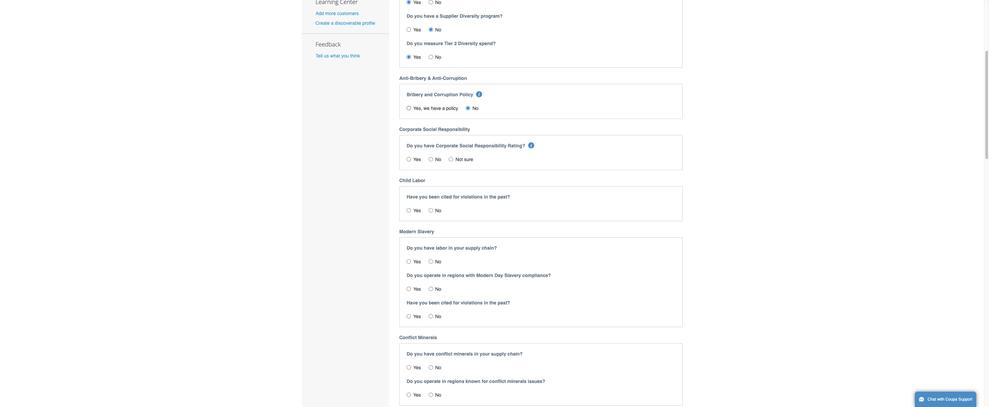 Task type: describe. For each thing, give the bounding box(es) containing it.
0 horizontal spatial minerals
[[454, 351, 473, 357]]

not sure
[[456, 157, 473, 162]]

1 violations from the top
[[461, 194, 483, 200]]

5 yes from the top
[[414, 259, 421, 265]]

1 vertical spatial your
[[480, 351, 490, 357]]

have for social
[[424, 143, 435, 149]]

issues?
[[528, 379, 545, 384]]

1 vertical spatial modern
[[477, 273, 493, 278]]

conflict
[[400, 335, 417, 340]]

2 yes from the top
[[414, 55, 421, 60]]

coupa
[[946, 397, 958, 402]]

and
[[425, 92, 433, 97]]

1 vertical spatial corruption
[[434, 92, 458, 97]]

1 horizontal spatial responsibility
[[475, 143, 507, 149]]

2 violations from the top
[[461, 300, 483, 306]]

do you have a supplier diversity program?
[[407, 13, 503, 19]]

2
[[454, 41, 457, 46]]

do you operate in regions with modern day slavery compliance?
[[407, 273, 551, 278]]

child labor
[[400, 178, 426, 183]]

add more customers
[[316, 11, 359, 16]]

regions for with
[[448, 273, 465, 278]]

we
[[424, 106, 430, 111]]

bribery and corruption policy
[[407, 92, 473, 97]]

think
[[350, 53, 360, 59]]

1 have from the top
[[407, 194, 418, 200]]

2 past? from the top
[[498, 300, 510, 306]]

tell us what you think button
[[316, 53, 360, 59]]

0 vertical spatial supply
[[466, 245, 481, 251]]

1 horizontal spatial corporate
[[436, 143, 458, 149]]

7 yes from the top
[[414, 314, 421, 319]]

0 vertical spatial social
[[423, 127, 437, 132]]

1 horizontal spatial conflict
[[490, 379, 506, 384]]

do you measure tier 2 diversity spend?
[[407, 41, 496, 46]]

0 vertical spatial for
[[453, 194, 460, 200]]

1 the from the top
[[490, 194, 497, 200]]

tell
[[316, 53, 323, 59]]

what
[[330, 53, 340, 59]]

support
[[959, 397, 973, 402]]

known
[[466, 379, 481, 384]]

do for do you have conflict minerals in your supply chain?
[[407, 351, 413, 357]]

a for yes,
[[443, 106, 445, 111]]

create a discoverable profile
[[316, 20, 375, 26]]

1 vertical spatial chain?
[[508, 351, 523, 357]]

do you have conflict minerals in your supply chain?
[[407, 351, 523, 357]]

add
[[316, 11, 324, 16]]

create
[[316, 20, 330, 26]]

2 vertical spatial for
[[482, 379, 488, 384]]

have for policy
[[431, 106, 441, 111]]

&
[[428, 76, 431, 81]]

diversity for 2
[[458, 41, 478, 46]]

discoverable
[[335, 20, 361, 26]]

policy
[[460, 92, 473, 97]]

2 been from the top
[[429, 300, 440, 306]]

do you have labor in your supply chain?
[[407, 245, 497, 251]]

additional information image
[[529, 142, 535, 149]]

0 horizontal spatial with
[[466, 273, 475, 278]]

do you operate in regions known for conflict minerals issues?
[[407, 379, 545, 384]]

corporate social responsibility
[[400, 127, 470, 132]]

rating?
[[508, 143, 525, 149]]

have for in
[[424, 245, 435, 251]]

additional information image
[[477, 91, 483, 97]]

us
[[324, 53, 329, 59]]

chat with coupa support button
[[915, 392, 977, 407]]

0 vertical spatial modern
[[400, 229, 416, 234]]

0 vertical spatial responsibility
[[438, 127, 470, 132]]

have for supplier
[[424, 13, 435, 19]]

1 vertical spatial for
[[453, 300, 460, 306]]

diversity for supplier
[[460, 13, 480, 19]]

operate for labor
[[424, 273, 441, 278]]

chat with coupa support
[[928, 397, 973, 402]]

9 yes from the top
[[414, 393, 421, 398]]

do you have corporate social responsibility rating?
[[407, 143, 525, 149]]

0 horizontal spatial conflict
[[436, 351, 453, 357]]

do for do you have labor in your supply chain?
[[407, 245, 413, 251]]

do for do you measure tier 2 diversity spend?
[[407, 41, 413, 46]]

create a discoverable profile link
[[316, 20, 375, 26]]

tell us what you think
[[316, 53, 360, 59]]

1 have you been cited for violations in the past? from the top
[[407, 194, 510, 200]]



Task type: vqa. For each thing, say whether or not it's contained in the screenshot.
the compliance?
yes



Task type: locate. For each thing, give the bounding box(es) containing it.
spend?
[[479, 41, 496, 46]]

0 horizontal spatial supply
[[466, 245, 481, 251]]

responsibility up do you have corporate social responsibility rating? at top
[[438, 127, 470, 132]]

1 vertical spatial violations
[[461, 300, 483, 306]]

1 vertical spatial the
[[490, 300, 497, 306]]

corruption
[[443, 76, 467, 81], [434, 92, 458, 97]]

violations
[[461, 194, 483, 200], [461, 300, 483, 306]]

0 horizontal spatial modern
[[400, 229, 416, 234]]

child
[[400, 178, 411, 183]]

corporate
[[400, 127, 422, 132], [436, 143, 458, 149]]

modern slavery
[[400, 229, 434, 234]]

2 anti- from the left
[[432, 76, 443, 81]]

1 horizontal spatial supply
[[491, 351, 506, 357]]

0 vertical spatial cited
[[441, 194, 452, 200]]

no
[[435, 27, 441, 33], [435, 55, 441, 60], [473, 106, 479, 111], [435, 157, 441, 162], [435, 208, 441, 213], [435, 259, 441, 265], [435, 287, 441, 292], [435, 314, 441, 319], [435, 365, 441, 370], [435, 393, 441, 398]]

a left the policy
[[443, 106, 445, 111]]

1 horizontal spatial your
[[480, 351, 490, 357]]

profile
[[363, 20, 375, 26]]

your up do you operate in regions known for conflict minerals issues?
[[480, 351, 490, 357]]

bribery left "&"
[[410, 76, 427, 81]]

have left supplier
[[424, 13, 435, 19]]

3 yes from the top
[[414, 157, 421, 162]]

0 vertical spatial past?
[[498, 194, 510, 200]]

have
[[407, 194, 418, 200], [407, 300, 418, 306]]

conflict right known
[[490, 379, 506, 384]]

0 vertical spatial corporate
[[400, 127, 422, 132]]

more
[[325, 11, 336, 16]]

0 horizontal spatial corporate
[[400, 127, 422, 132]]

1 vertical spatial cited
[[441, 300, 452, 306]]

0 horizontal spatial anti-
[[400, 76, 410, 81]]

a right create
[[331, 20, 334, 26]]

8 yes from the top
[[414, 365, 421, 370]]

regions for known
[[448, 379, 465, 384]]

have left labor
[[424, 245, 435, 251]]

1 vertical spatial have you been cited for violations in the past?
[[407, 300, 510, 306]]

1 vertical spatial supply
[[491, 351, 506, 357]]

labor
[[436, 245, 447, 251]]

1 horizontal spatial slavery
[[505, 273, 521, 278]]

2 the from the top
[[490, 300, 497, 306]]

policy
[[446, 106, 458, 111]]

yes
[[414, 27, 421, 33], [414, 55, 421, 60], [414, 157, 421, 162], [414, 208, 421, 213], [414, 259, 421, 265], [414, 287, 421, 292], [414, 314, 421, 319], [414, 365, 421, 370], [414, 393, 421, 398]]

1 past? from the top
[[498, 194, 510, 200]]

you inside button
[[342, 53, 349, 59]]

feedback
[[316, 40, 341, 48]]

1 horizontal spatial minerals
[[507, 379, 527, 384]]

have down minerals
[[424, 351, 435, 357]]

chat
[[928, 397, 937, 402]]

do for do you have corporate social responsibility rating?
[[407, 143, 413, 149]]

1 been from the top
[[429, 194, 440, 200]]

2 regions from the top
[[448, 379, 465, 384]]

operate
[[424, 273, 441, 278], [424, 379, 441, 384]]

1 horizontal spatial with
[[938, 397, 945, 402]]

1 horizontal spatial social
[[460, 143, 473, 149]]

0 horizontal spatial a
[[331, 20, 334, 26]]

with left day
[[466, 273, 475, 278]]

cited
[[441, 194, 452, 200], [441, 300, 452, 306]]

0 vertical spatial have
[[407, 194, 418, 200]]

2 cited from the top
[[441, 300, 452, 306]]

bribery
[[410, 76, 427, 81], [407, 92, 423, 97]]

4 do from the top
[[407, 245, 413, 251]]

have
[[424, 13, 435, 19], [431, 106, 441, 111], [424, 143, 435, 149], [424, 245, 435, 251], [424, 351, 435, 357]]

0 vertical spatial conflict
[[436, 351, 453, 357]]

1 vertical spatial have
[[407, 300, 418, 306]]

2 do from the top
[[407, 41, 413, 46]]

anti-
[[400, 76, 410, 81], [432, 76, 443, 81]]

minerals
[[418, 335, 437, 340]]

supply
[[466, 245, 481, 251], [491, 351, 506, 357]]

have for minerals
[[424, 351, 435, 357]]

1 anti- from the left
[[400, 76, 410, 81]]

2 vertical spatial a
[[443, 106, 445, 111]]

past?
[[498, 194, 510, 200], [498, 300, 510, 306]]

sure
[[464, 157, 473, 162]]

2 horizontal spatial a
[[443, 106, 445, 111]]

responsibility
[[438, 127, 470, 132], [475, 143, 507, 149]]

slavery
[[418, 229, 434, 234], [505, 273, 521, 278]]

1 regions from the top
[[448, 273, 465, 278]]

your
[[454, 245, 464, 251], [480, 351, 490, 357]]

yes,
[[414, 106, 422, 111]]

anti-bribery & anti-corruption
[[400, 76, 467, 81]]

1 vertical spatial bribery
[[407, 92, 423, 97]]

5 do from the top
[[407, 273, 413, 278]]

tier
[[445, 41, 453, 46]]

corruption up the policy
[[434, 92, 458, 97]]

social down "we" at the left top of the page
[[423, 127, 437, 132]]

0 vertical spatial been
[[429, 194, 440, 200]]

with
[[466, 273, 475, 278], [938, 397, 945, 402]]

4 yes from the top
[[414, 208, 421, 213]]

do for do you operate in regions known for conflict minerals issues?
[[407, 379, 413, 384]]

1 yes from the top
[[414, 27, 421, 33]]

1 vertical spatial conflict
[[490, 379, 506, 384]]

conflict minerals
[[400, 335, 437, 340]]

0 vertical spatial minerals
[[454, 351, 473, 357]]

responsibility left rating?
[[475, 143, 507, 149]]

do for do you have a supplier diversity program?
[[407, 13, 413, 19]]

0 horizontal spatial chain?
[[482, 245, 497, 251]]

yes, we have a policy
[[414, 106, 458, 111]]

conflict
[[436, 351, 453, 357], [490, 379, 506, 384]]

a
[[436, 13, 439, 19], [331, 20, 334, 26], [443, 106, 445, 111]]

1 vertical spatial past?
[[498, 300, 510, 306]]

your right labor
[[454, 245, 464, 251]]

0 vertical spatial have you been cited for violations in the past?
[[407, 194, 510, 200]]

diversity right supplier
[[460, 13, 480, 19]]

0 vertical spatial chain?
[[482, 245, 497, 251]]

3 do from the top
[[407, 143, 413, 149]]

minerals up known
[[454, 351, 473, 357]]

2 operate from the top
[[424, 379, 441, 384]]

1 do from the top
[[407, 13, 413, 19]]

modern
[[400, 229, 416, 234], [477, 273, 493, 278]]

customers
[[337, 11, 359, 16]]

chain?
[[482, 245, 497, 251], [508, 351, 523, 357]]

None radio
[[407, 0, 411, 4], [429, 0, 433, 4], [466, 106, 470, 110], [407, 157, 411, 162], [429, 260, 433, 264], [429, 314, 433, 319], [407, 365, 411, 370], [429, 365, 433, 370], [407, 393, 411, 397], [407, 0, 411, 4], [429, 0, 433, 4], [466, 106, 470, 110], [407, 157, 411, 162], [429, 260, 433, 264], [429, 314, 433, 319], [407, 365, 411, 370], [429, 365, 433, 370], [407, 393, 411, 397]]

the
[[490, 194, 497, 200], [490, 300, 497, 306]]

in
[[484, 194, 488, 200], [449, 245, 453, 251], [442, 273, 446, 278], [484, 300, 488, 306], [474, 351, 479, 357], [442, 379, 446, 384]]

corporate down the 'yes,'
[[400, 127, 422, 132]]

corporate up not
[[436, 143, 458, 149]]

add more customers link
[[316, 11, 359, 16]]

do for do you operate in regions with modern day slavery compliance?
[[407, 273, 413, 278]]

2 have you been cited for violations in the past? from the top
[[407, 300, 510, 306]]

0 horizontal spatial social
[[423, 127, 437, 132]]

have you been cited for violations in the past?
[[407, 194, 510, 200], [407, 300, 510, 306]]

with inside button
[[938, 397, 945, 402]]

1 vertical spatial been
[[429, 300, 440, 306]]

1 horizontal spatial chain?
[[508, 351, 523, 357]]

1 cited from the top
[[441, 194, 452, 200]]

1 vertical spatial responsibility
[[475, 143, 507, 149]]

1 horizontal spatial a
[[436, 13, 439, 19]]

anti- right "&"
[[432, 76, 443, 81]]

social
[[423, 127, 437, 132], [460, 143, 473, 149]]

0 vertical spatial with
[[466, 273, 475, 278]]

social up not sure
[[460, 143, 473, 149]]

bribery left "and"
[[407, 92, 423, 97]]

diversity right 2
[[458, 41, 478, 46]]

labor
[[412, 178, 426, 183]]

0 vertical spatial violations
[[461, 194, 483, 200]]

conflict down minerals
[[436, 351, 453, 357]]

7 do from the top
[[407, 379, 413, 384]]

been
[[429, 194, 440, 200], [429, 300, 440, 306]]

regions
[[448, 273, 465, 278], [448, 379, 465, 384]]

you
[[414, 13, 423, 19], [414, 41, 423, 46], [342, 53, 349, 59], [414, 143, 423, 149], [419, 194, 428, 200], [414, 245, 423, 251], [414, 273, 423, 278], [419, 300, 428, 306], [414, 351, 423, 357], [414, 379, 423, 384]]

0 horizontal spatial your
[[454, 245, 464, 251]]

slavery right day
[[505, 273, 521, 278]]

2 have from the top
[[407, 300, 418, 306]]

1 vertical spatial with
[[938, 397, 945, 402]]

1 vertical spatial diversity
[[458, 41, 478, 46]]

minerals left issues?
[[507, 379, 527, 384]]

corruption up policy
[[443, 76, 467, 81]]

1 vertical spatial corporate
[[436, 143, 458, 149]]

0 horizontal spatial slavery
[[418, 229, 434, 234]]

1 operate from the top
[[424, 273, 441, 278]]

have right "we" at the left top of the page
[[431, 106, 441, 111]]

measure
[[424, 41, 443, 46]]

None radio
[[407, 27, 411, 32], [429, 27, 433, 32], [407, 55, 411, 59], [429, 55, 433, 59], [407, 106, 411, 110], [429, 157, 433, 162], [449, 157, 453, 162], [407, 208, 411, 213], [429, 208, 433, 213], [407, 260, 411, 264], [407, 287, 411, 291], [429, 287, 433, 291], [407, 314, 411, 319], [429, 393, 433, 397], [407, 27, 411, 32], [429, 27, 433, 32], [407, 55, 411, 59], [429, 55, 433, 59], [407, 106, 411, 110], [429, 157, 433, 162], [449, 157, 453, 162], [407, 208, 411, 213], [429, 208, 433, 213], [407, 260, 411, 264], [407, 287, 411, 291], [429, 287, 433, 291], [407, 314, 411, 319], [429, 393, 433, 397]]

0 vertical spatial a
[[436, 13, 439, 19]]

1 vertical spatial slavery
[[505, 273, 521, 278]]

regions down do you have labor in your supply chain? at the bottom of the page
[[448, 273, 465, 278]]

1 vertical spatial social
[[460, 143, 473, 149]]

day
[[495, 273, 503, 278]]

1 vertical spatial regions
[[448, 379, 465, 384]]

0 vertical spatial operate
[[424, 273, 441, 278]]

0 vertical spatial bribery
[[410, 76, 427, 81]]

1 vertical spatial a
[[331, 20, 334, 26]]

1 vertical spatial operate
[[424, 379, 441, 384]]

0 vertical spatial regions
[[448, 273, 465, 278]]

0 vertical spatial your
[[454, 245, 464, 251]]

a left supplier
[[436, 13, 439, 19]]

compliance?
[[523, 273, 551, 278]]

operate for conflict
[[424, 379, 441, 384]]

diversity
[[460, 13, 480, 19], [458, 41, 478, 46]]

regions left known
[[448, 379, 465, 384]]

not
[[456, 157, 463, 162]]

0 vertical spatial diversity
[[460, 13, 480, 19]]

6 yes from the top
[[414, 287, 421, 292]]

minerals
[[454, 351, 473, 357], [507, 379, 527, 384]]

program?
[[481, 13, 503, 19]]

slavery up do you have labor in your supply chain? at the bottom of the page
[[418, 229, 434, 234]]

a for do
[[436, 13, 439, 19]]

1 horizontal spatial modern
[[477, 273, 493, 278]]

0 vertical spatial the
[[490, 194, 497, 200]]

0 horizontal spatial responsibility
[[438, 127, 470, 132]]

for
[[453, 194, 460, 200], [453, 300, 460, 306], [482, 379, 488, 384]]

do
[[407, 13, 413, 19], [407, 41, 413, 46], [407, 143, 413, 149], [407, 245, 413, 251], [407, 273, 413, 278], [407, 351, 413, 357], [407, 379, 413, 384]]

have down corporate social responsibility at the top left of page
[[424, 143, 435, 149]]

1 vertical spatial minerals
[[507, 379, 527, 384]]

6 do from the top
[[407, 351, 413, 357]]

with right chat
[[938, 397, 945, 402]]

0 vertical spatial corruption
[[443, 76, 467, 81]]

anti- left "&"
[[400, 76, 410, 81]]

1 horizontal spatial anti-
[[432, 76, 443, 81]]

supplier
[[440, 13, 459, 19]]

0 vertical spatial slavery
[[418, 229, 434, 234]]



